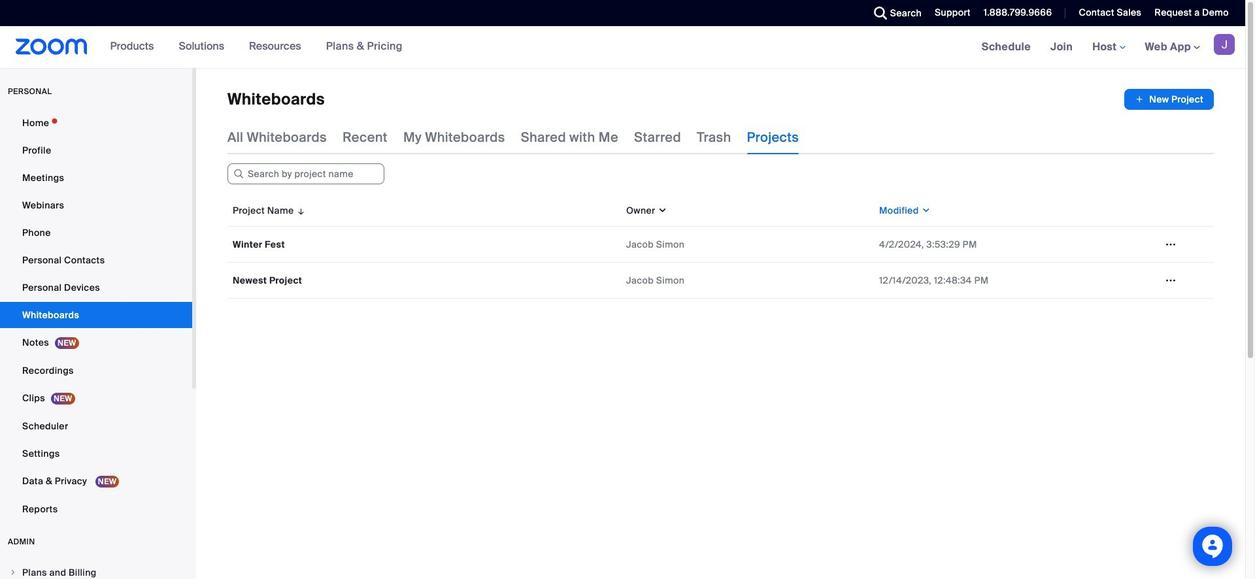 Task type: describe. For each thing, give the bounding box(es) containing it.
Search text field
[[228, 163, 384, 184]]

down image
[[919, 204, 931, 217]]

right image
[[9, 569, 17, 577]]

down image
[[655, 204, 668, 217]]

personal menu menu
[[0, 110, 192, 524]]



Task type: vqa. For each thing, say whether or not it's contained in the screenshot.
application
yes



Task type: locate. For each thing, give the bounding box(es) containing it.
edit project image
[[1160, 275, 1181, 286]]

application
[[228, 195, 1224, 309]]

menu item
[[0, 560, 192, 579]]

product information navigation
[[100, 26, 412, 68]]

zoom logo image
[[16, 39, 87, 55]]

edit project image
[[1160, 239, 1181, 250]]

arrow down image
[[294, 203, 306, 218]]

add image
[[1135, 93, 1144, 106]]

banner
[[0, 26, 1245, 69]]

meetings navigation
[[972, 26, 1245, 69]]

profile picture image
[[1214, 34, 1235, 55]]

tabs of all whiteboard page tab list
[[228, 120, 799, 154]]



